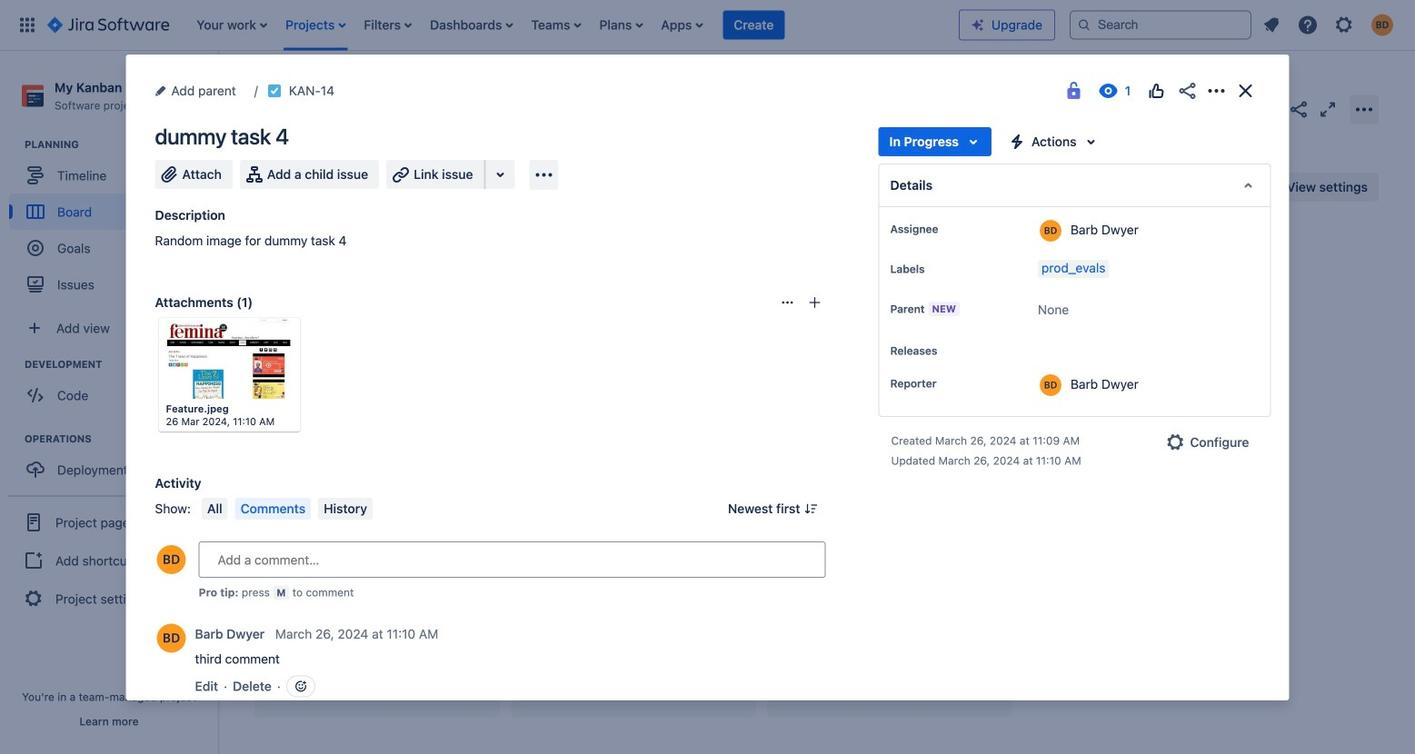 Task type: locate. For each thing, give the bounding box(es) containing it.
more information about barb dwyer image
[[1040, 220, 1062, 242]]

close image
[[1235, 80, 1257, 102]]

labels pin to top. only you can see pinned fields. image
[[929, 262, 943, 276]]

None search field
[[1070, 10, 1252, 40]]

more information about barb dwyer image
[[1040, 375, 1062, 396], [157, 624, 186, 653]]

menu bar
[[198, 498, 376, 520]]

more options for attachments image
[[781, 296, 795, 310]]

0 vertical spatial heading
[[25, 137, 217, 152]]

search image
[[1078, 18, 1092, 32]]

list
[[188, 0, 959, 50], [1256, 9, 1405, 41]]

1 horizontal spatial more information about barb dwyer image
[[1040, 375, 1062, 396]]

0 vertical spatial more information about barb dwyer image
[[1040, 375, 1062, 396]]

2 heading from the top
[[25, 358, 217, 372]]

enter full screen image
[[1318, 99, 1339, 120]]

goal image
[[27, 240, 44, 257]]

8 list item from the left
[[723, 0, 785, 50]]

1 vertical spatial more information about barb dwyer image
[[157, 624, 186, 653]]

link web pages and more image
[[490, 164, 512, 185]]

3 heading from the top
[[25, 432, 217, 447]]

dialog
[[126, 55, 1290, 755]]

banner
[[0, 0, 1416, 51]]

add people image
[[447, 176, 469, 198]]

1 list item from the left
[[191, 0, 273, 50]]

add app image
[[533, 164, 555, 186]]

5 list item from the left
[[526, 0, 587, 50]]

list item
[[191, 0, 273, 50], [280, 0, 351, 50], [359, 0, 417, 50], [425, 0, 519, 50], [526, 0, 587, 50], [594, 0, 649, 50], [656, 0, 709, 50], [723, 0, 785, 50]]

actions image
[[1206, 80, 1228, 102]]

3 list item from the left
[[359, 0, 417, 50]]

group
[[9, 137, 217, 308], [9, 358, 217, 419], [9, 432, 217, 494], [7, 496, 211, 625]]

reporter pin to top. only you can see pinned fields. image
[[941, 376, 955, 391]]

0 horizontal spatial more information about barb dwyer image
[[157, 624, 186, 653]]

jira software image
[[47, 14, 169, 36], [47, 14, 169, 36]]

heading
[[25, 137, 217, 152], [25, 358, 217, 372], [25, 432, 217, 447]]

6 list item from the left
[[594, 0, 649, 50]]

1 vertical spatial heading
[[25, 358, 217, 372]]

1 horizontal spatial list
[[1256, 9, 1405, 41]]

2 vertical spatial heading
[[25, 432, 217, 447]]



Task type: vqa. For each thing, say whether or not it's contained in the screenshot.
Primary element
yes



Task type: describe. For each thing, give the bounding box(es) containing it.
add reaction image
[[294, 680, 308, 694]]

details element
[[879, 164, 1272, 207]]

sidebar element
[[0, 51, 218, 755]]

7 list item from the left
[[656, 0, 709, 50]]

Add a comment… field
[[199, 542, 826, 578]]

0 horizontal spatial list
[[188, 0, 959, 50]]

task image
[[267, 84, 282, 98]]

1 heading from the top
[[25, 137, 217, 152]]

primary element
[[11, 0, 959, 50]]

download image
[[240, 326, 261, 348]]

add attachment image
[[808, 296, 822, 310]]

Search field
[[1070, 10, 1252, 40]]

2 list item from the left
[[280, 0, 351, 50]]

4 list item from the left
[[425, 0, 519, 50]]

Search this board text field
[[256, 171, 341, 204]]

copy link to comment image
[[442, 626, 457, 641]]

more image
[[271, 326, 292, 348]]

assignee pin to top. only you can see pinned fields. image
[[942, 222, 957, 236]]

vote options: no one has voted for this issue yet. image
[[1146, 80, 1168, 102]]

copy link to issue image
[[331, 83, 346, 97]]



